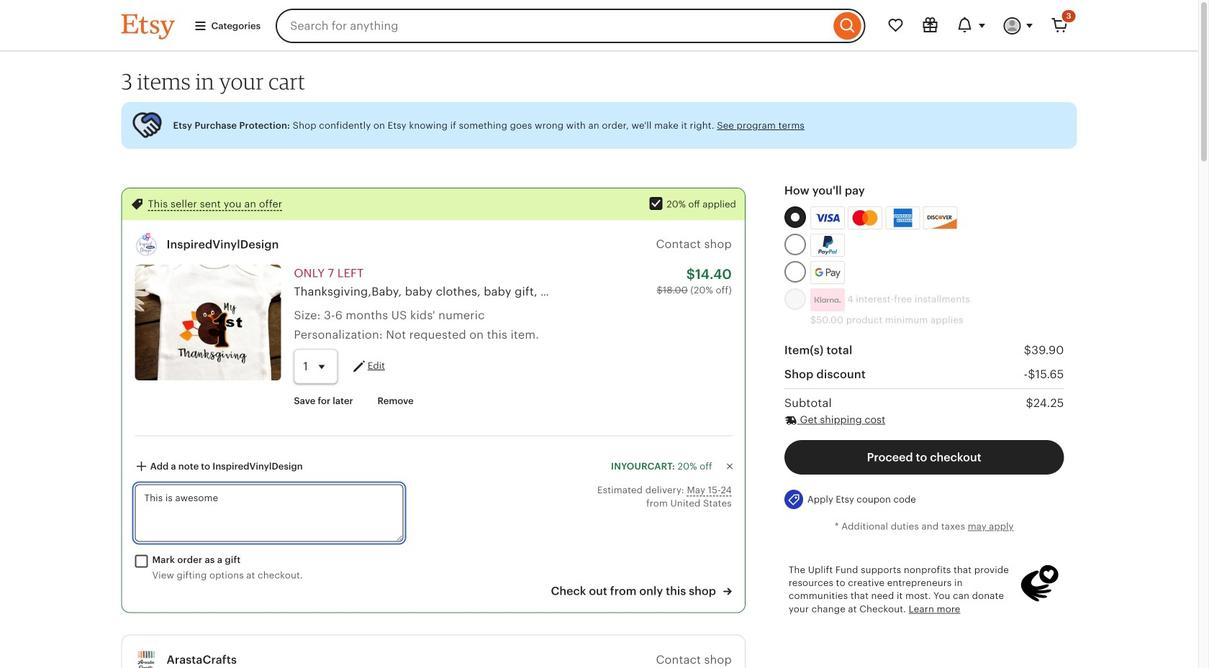 Task type: describe. For each thing, give the bounding box(es) containing it.
arastacrafts image
[[135, 649, 158, 669]]

Add a note to InspiredVinylDesign (optional) text field
[[135, 485, 404, 542]]

uplift fund image
[[1019, 564, 1060, 604]]



Task type: locate. For each thing, give the bounding box(es) containing it.
banner
[[95, 0, 1103, 52]]

Search for anything text field
[[276, 9, 830, 43]]

inspiredvinyldesign image
[[135, 233, 158, 256]]

None search field
[[276, 9, 865, 43]]

thanksgiving,baby, baby clothes, baby gift, gift, shower gift, cute, first thanksgiving, unique image
[[135, 265, 281, 381]]



Task type: vqa. For each thing, say whether or not it's contained in the screenshot.
THE ADD A NOTE TO INSPIREDVINYLDESIGN (OPTIONAL) Text Field
yes



